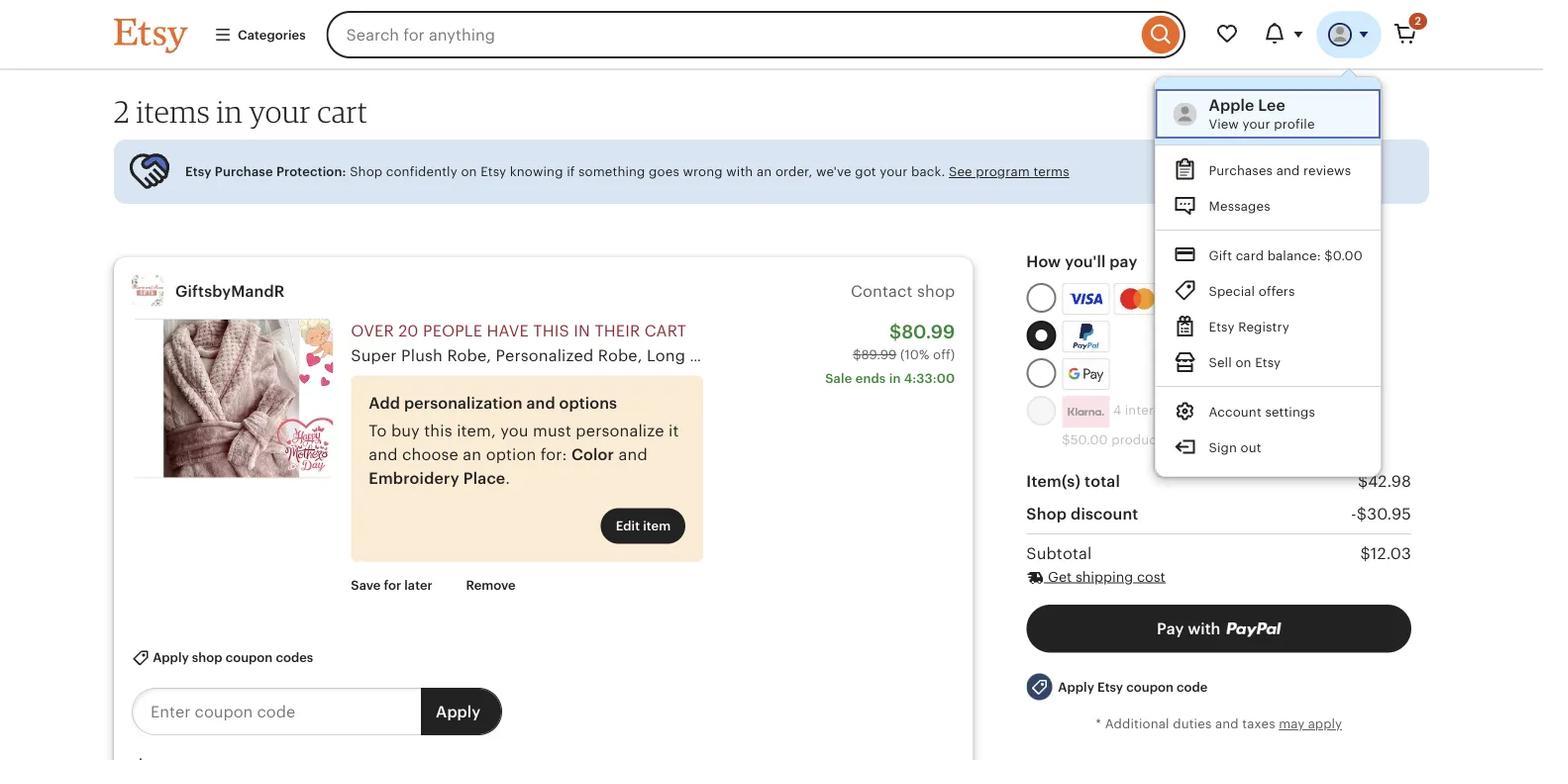 Task type: describe. For each thing, give the bounding box(es) containing it.
option
[[486, 446, 536, 464]]

paypal image
[[1065, 324, 1107, 350]]

0 vertical spatial with
[[726, 164, 753, 179]]

special offers
[[1209, 284, 1295, 299]]

it
[[669, 422, 679, 440]]

giftsbymandr image
[[132, 276, 163, 307]]

$ down - $ 30.95
[[1361, 545, 1371, 563]]

registry
[[1239, 320, 1290, 335]]

apply for apply etsy coupon code
[[1058, 680, 1094, 695]]

super
[[351, 347, 397, 365]]

color and embroidery place .
[[369, 446, 648, 488]]

apply shop coupon codes button
[[117, 640, 328, 676]]

personalization
[[404, 395, 523, 412]]

1 robe, from the left
[[447, 347, 492, 365]]

80.99
[[902, 322, 955, 343]]

goes
[[649, 164, 679, 179]]

save for later button
[[336, 568, 448, 604]]

terms
[[1034, 164, 1070, 179]]

sale
[[828, 371, 855, 386]]

apply etsy coupon code button
[[1012, 665, 1223, 710]]

messages link
[[1156, 188, 1381, 224]]

duties
[[1173, 717, 1212, 732]]

you
[[500, 422, 529, 440]]

item,
[[457, 422, 496, 440]]

cart inside 'over 20 people have this in their cart super plush robe, personalized robe, long embroidered bathrobe'
[[645, 322, 687, 340]]

edit item
[[616, 519, 671, 534]]

with inside pay with button
[[1188, 620, 1221, 638]]

2 for 2
[[1415, 15, 1421, 27]]

etsy registry
[[1209, 320, 1290, 335]]

pay in 4 installments image
[[1062, 396, 1110, 428]]

messages
[[1209, 199, 1271, 214]]

knowing
[[510, 164, 563, 179]]

coupon for etsy
[[1126, 680, 1174, 695]]

$50.00 product minimum applies
[[1062, 433, 1273, 447]]

got
[[855, 164, 876, 179]]

have
[[487, 322, 529, 340]]

get
[[1048, 569, 1072, 585]]

special
[[1209, 284, 1255, 299]]

reviews
[[1304, 163, 1351, 178]]

0 horizontal spatial on
[[461, 164, 477, 179]]

embroidery
[[369, 470, 459, 488]]

* additional duties and taxes may apply
[[1096, 717, 1342, 732]]

contact
[[851, 282, 913, 300]]

personalized
[[496, 347, 594, 365]]

0 horizontal spatial apple lee's avatar image
[[1174, 102, 1197, 126]]

etsy inside dropdown button
[[1098, 680, 1123, 695]]

cost
[[1137, 569, 1166, 585]]

may
[[1279, 717, 1305, 732]]

balance:
[[1268, 248, 1321, 263]]

save
[[351, 579, 381, 593]]

apply button
[[421, 688, 502, 736]]

this inside 'over 20 people have this in their cart super plush robe, personalized robe, long embroidered bathrobe'
[[533, 322, 569, 340]]

sign
[[1209, 441, 1237, 455]]

and inside 'purchases and reviews' 'link'
[[1277, 163, 1300, 178]]

out
[[1241, 441, 1262, 455]]

program
[[976, 164, 1030, 179]]

embroidered
[[690, 347, 790, 365]]

mastercard image
[[1117, 286, 1159, 312]]

additional
[[1105, 717, 1170, 732]]

(10%
[[900, 347, 930, 362]]

$ 80.99 $ 89.99 (10% off) sale ends in 4:32:59
[[828, 322, 955, 386]]

taxes
[[1243, 717, 1276, 732]]

apply for apply shop coupon codes
[[153, 650, 189, 665]]

$ inside apple lee 'banner'
[[1325, 248, 1333, 263]]

you'll
[[1065, 253, 1106, 271]]

an inside the to buy this item, you must personalize it and choose an option for:
[[463, 446, 482, 464]]

42.98
[[1368, 473, 1412, 490]]

in inside 'over 20 people have this in their cart super plush robe, personalized robe, long embroidered bathrobe'
[[574, 322, 590, 340]]

$ down $ 42.98
[[1357, 505, 1367, 523]]

apple
[[1209, 96, 1255, 114]]

categories
[[238, 27, 306, 42]]

view your profile element
[[1209, 95, 1363, 115]]

for
[[384, 579, 401, 593]]

- $ 30.95
[[1351, 505, 1412, 523]]

etsy left 'knowing'
[[481, 164, 506, 179]]

over
[[351, 322, 394, 340]]

$ 42.98
[[1358, 473, 1412, 490]]

get shipping cost button
[[1027, 568, 1166, 587]]

protection:
[[276, 164, 346, 179]]

people
[[423, 322, 483, 340]]

american express image
[[1169, 286, 1210, 312]]

2 robe, from the left
[[598, 347, 642, 365]]

0 horizontal spatial shop
[[350, 164, 383, 179]]

code
[[1177, 680, 1208, 695]]

0 vertical spatial apple lee's avatar image
[[1328, 23, 1352, 47]]

if
[[567, 164, 575, 179]]

settings
[[1266, 405, 1316, 420]]

0 horizontal spatial in
[[216, 93, 243, 129]]

over 20 people have this in their cart super plush robe, personalized robe, long embroidered bathrobe
[[351, 322, 865, 365]]

giftsbymandr link
[[175, 283, 285, 300]]

shop for apply
[[192, 650, 222, 665]]

account settings link
[[1156, 393, 1381, 429]]

subtotal
[[1027, 545, 1092, 563]]

89.99
[[861, 347, 897, 362]]

plush
[[401, 347, 443, 365]]

discover image
[[1218, 287, 1266, 316]]

sell on etsy
[[1209, 356, 1281, 371]]

must
[[533, 422, 571, 440]]

remove
[[466, 579, 516, 593]]

*
[[1096, 717, 1102, 732]]

sign out link
[[1156, 429, 1381, 465]]

ends
[[858, 371, 889, 386]]

apply for apply
[[436, 703, 481, 721]]

free
[[1178, 404, 1202, 419]]

$ up "sale"
[[853, 347, 861, 362]]

shop for contact
[[917, 282, 955, 300]]

pay
[[1157, 620, 1184, 638]]

lee
[[1258, 96, 1286, 114]]

codes
[[276, 650, 313, 665]]



Task type: locate. For each thing, give the bounding box(es) containing it.
confidently
[[386, 164, 457, 179]]

in
[[216, 93, 243, 129], [574, 322, 590, 340], [892, 371, 904, 386]]

1 vertical spatial cart
[[645, 322, 687, 340]]

.
[[506, 470, 510, 488]]

apple lee's avatar image left 2 link
[[1328, 23, 1352, 47]]

1 horizontal spatial robe,
[[598, 347, 642, 365]]

minimum
[[1165, 433, 1224, 447]]

in right ends
[[892, 371, 904, 386]]

1 horizontal spatial apply
[[436, 703, 481, 721]]

0 horizontal spatial this
[[424, 422, 452, 440]]

this
[[533, 322, 569, 340], [424, 422, 452, 440]]

and down personalize
[[619, 446, 648, 464]]

coupon left codes
[[226, 650, 273, 665]]

etsy down registry
[[1255, 356, 1281, 371]]

0 horizontal spatial 2
[[114, 93, 130, 129]]

0 horizontal spatial an
[[463, 446, 482, 464]]

robe,
[[447, 347, 492, 365], [598, 347, 642, 365]]

cart
[[317, 93, 368, 129], [645, 322, 687, 340]]

and up must
[[526, 395, 555, 412]]

1 vertical spatial with
[[1188, 620, 1221, 638]]

coupon up "additional"
[[1126, 680, 1174, 695]]

shop
[[350, 164, 383, 179], [1027, 506, 1067, 523]]

$ 12.03
[[1361, 545, 1412, 563]]

and left reviews
[[1277, 163, 1300, 178]]

etsy up *
[[1098, 680, 1123, 695]]

2 vertical spatial apply
[[436, 703, 481, 721]]

and inside the to buy this item, you must personalize it and choose an option for:
[[369, 446, 398, 464]]

2 items in your cart
[[114, 93, 368, 129]]

1 horizontal spatial apple lee's avatar image
[[1328, 23, 1352, 47]]

1 horizontal spatial shop
[[917, 282, 955, 300]]

with right 'pay'
[[1188, 620, 1221, 638]]

0 vertical spatial shop
[[350, 164, 383, 179]]

see program terms link
[[949, 164, 1070, 179]]

your right the got
[[880, 164, 908, 179]]

0.00
[[1333, 248, 1363, 263]]

0 vertical spatial 2
[[1415, 15, 1421, 27]]

0 vertical spatial in
[[216, 93, 243, 129]]

purchases
[[1209, 163, 1273, 178]]

$
[[1325, 248, 1333, 263], [890, 322, 902, 343], [853, 347, 861, 362], [1358, 473, 1368, 490], [1357, 505, 1367, 523], [1361, 545, 1371, 563]]

bathrobe
[[794, 347, 865, 365]]

apply inside "dropdown button"
[[153, 650, 189, 665]]

0 horizontal spatial robe,
[[447, 347, 492, 365]]

your up protection: on the top left of page
[[249, 93, 311, 129]]

their
[[595, 322, 640, 340]]

1 vertical spatial apply
[[1058, 680, 1094, 695]]

1 vertical spatial shop
[[1027, 506, 1067, 523]]

color
[[572, 446, 614, 464]]

0 horizontal spatial apply
[[153, 650, 189, 665]]

item(s)
[[1027, 473, 1081, 491]]

None search field
[[326, 11, 1186, 58]]

edit item button
[[601, 509, 686, 544]]

0 horizontal spatial shop
[[192, 650, 222, 665]]

1 horizontal spatial 2
[[1415, 15, 1421, 27]]

1 horizontal spatial coupon
[[1126, 680, 1174, 695]]

add
[[369, 395, 400, 412]]

order,
[[776, 164, 813, 179]]

in left their
[[574, 322, 590, 340]]

1 horizontal spatial in
[[574, 322, 590, 340]]

2 vertical spatial in
[[892, 371, 904, 386]]

30.95
[[1367, 505, 1412, 523]]

1 horizontal spatial an
[[757, 164, 772, 179]]

google pay image
[[1063, 360, 1109, 389]]

sell
[[1209, 356, 1232, 371]]

visa image
[[1069, 290, 1103, 308]]

0 vertical spatial coupon
[[226, 650, 273, 665]]

an
[[757, 164, 772, 179], [463, 446, 482, 464]]

giftsbymandr
[[175, 283, 285, 300]]

gift
[[1209, 248, 1233, 263]]

we've
[[816, 164, 852, 179]]

contact shop
[[851, 282, 955, 300]]

1 horizontal spatial this
[[533, 322, 569, 340]]

4 interest-free installments
[[1110, 404, 1282, 419]]

profile
[[1274, 116, 1315, 131]]

with
[[726, 164, 753, 179], [1188, 620, 1221, 638]]

back.
[[911, 164, 945, 179]]

view
[[1209, 116, 1239, 131]]

edit
[[616, 519, 640, 534]]

2 for 2 items in your cart
[[114, 93, 130, 129]]

an left order,
[[757, 164, 772, 179]]

apply inside dropdown button
[[1058, 680, 1094, 695]]

12.03
[[1371, 545, 1412, 563]]

1 horizontal spatial cart
[[645, 322, 687, 340]]

0 vertical spatial an
[[757, 164, 772, 179]]

coupon
[[226, 650, 273, 665], [1126, 680, 1174, 695]]

items
[[136, 93, 210, 129]]

Search for anything text field
[[326, 11, 1137, 58]]

add personalization and options
[[369, 395, 617, 412]]

this up choose
[[424, 422, 452, 440]]

this inside the to buy this item, you must personalize it and choose an option for:
[[424, 422, 452, 440]]

to buy this item, you must personalize it and choose an option for:
[[369, 422, 679, 464]]

super plush robe, personalized robe, long embroidered bathrobe image
[[132, 319, 333, 479]]

special offers link
[[1156, 273, 1381, 309]]

pay with
[[1157, 620, 1225, 638]]

Enter coupon code text field
[[132, 688, 421, 736]]

your
[[249, 93, 311, 129], [1243, 116, 1271, 131], [880, 164, 908, 179]]

purchases and reviews link
[[1156, 152, 1381, 188]]

1 vertical spatial this
[[424, 422, 452, 440]]

etsy left the purchase
[[185, 164, 212, 179]]

2 link
[[1382, 11, 1429, 58]]

with right wrong
[[726, 164, 753, 179]]

apple lee's avatar image
[[1328, 23, 1352, 47], [1174, 102, 1197, 126]]

pay with button
[[1027, 605, 1412, 653]]

on inside apple lee 'banner'
[[1236, 356, 1252, 371]]

0 vertical spatial shop
[[917, 282, 955, 300]]

apply etsy coupon code
[[1058, 680, 1208, 695]]

wrong
[[683, 164, 723, 179]]

1 vertical spatial apple lee's avatar image
[[1174, 102, 1197, 126]]

how you'll pay
[[1027, 253, 1138, 271]]

an down item,
[[463, 446, 482, 464]]

item(s) total
[[1027, 473, 1120, 491]]

total
[[1085, 473, 1120, 491]]

1 vertical spatial coupon
[[1126, 680, 1174, 695]]

later
[[404, 579, 433, 593]]

cart up protection: on the top left of page
[[317, 93, 368, 129]]

and inside color and embroidery place .
[[619, 446, 648, 464]]

shipping
[[1076, 569, 1133, 585]]

your for profile
[[1243, 116, 1271, 131]]

apple lee view your profile
[[1209, 96, 1315, 131]]

personalize
[[576, 422, 664, 440]]

2 horizontal spatial in
[[892, 371, 904, 386]]

account
[[1209, 405, 1262, 420]]

etsy down discover image at the right of page
[[1209, 320, 1235, 335]]

robe, down people
[[447, 347, 492, 365]]

none search field inside apple lee 'banner'
[[326, 11, 1186, 58]]

coupon for shop
[[226, 650, 273, 665]]

shop left codes
[[192, 650, 222, 665]]

2 horizontal spatial your
[[1243, 116, 1271, 131]]

1 horizontal spatial shop
[[1027, 506, 1067, 523]]

$ up 89.99
[[890, 322, 902, 343]]

coupon inside "dropdown button"
[[226, 650, 273, 665]]

1 horizontal spatial with
[[1188, 620, 1221, 638]]

apple lee banner
[[78, 0, 1465, 478]]

coupon inside dropdown button
[[1126, 680, 1174, 695]]

0 vertical spatial apply
[[153, 650, 189, 665]]

shop up 80.99
[[917, 282, 955, 300]]

shop down item(s)
[[1027, 506, 1067, 523]]

something
[[579, 164, 645, 179]]

your down lee
[[1243, 116, 1271, 131]]

categories button
[[199, 17, 321, 53]]

pay
[[1110, 253, 1138, 271]]

purchase
[[215, 164, 273, 179]]

installments
[[1206, 404, 1282, 419]]

20
[[398, 322, 419, 340]]

shop inside "dropdown button"
[[192, 650, 222, 665]]

0 horizontal spatial with
[[726, 164, 753, 179]]

choose
[[402, 446, 459, 464]]

and left taxes on the bottom right of page
[[1215, 717, 1239, 732]]

0 horizontal spatial your
[[249, 93, 311, 129]]

your for cart
[[249, 93, 311, 129]]

1 vertical spatial in
[[574, 322, 590, 340]]

and
[[1277, 163, 1300, 178], [526, 395, 555, 412], [369, 446, 398, 464], [619, 446, 648, 464], [1215, 717, 1239, 732]]

shop right protection: on the top left of page
[[350, 164, 383, 179]]

1 vertical spatial an
[[463, 446, 482, 464]]

apply inside button
[[436, 703, 481, 721]]

robe, down their
[[598, 347, 642, 365]]

1 vertical spatial shop
[[192, 650, 222, 665]]

0 horizontal spatial cart
[[317, 93, 368, 129]]

your inside apple lee view your profile
[[1243, 116, 1271, 131]]

4:32:59
[[907, 371, 955, 386]]

and down to
[[369, 446, 398, 464]]

discount
[[1071, 506, 1139, 523]]

0 vertical spatial on
[[461, 164, 477, 179]]

shop
[[917, 282, 955, 300], [192, 650, 222, 665]]

1 vertical spatial on
[[1236, 356, 1252, 371]]

1 vertical spatial 2
[[114, 93, 130, 129]]

2 horizontal spatial apply
[[1058, 680, 1094, 695]]

product
[[1112, 433, 1162, 447]]

on right confidently
[[461, 164, 477, 179]]

in inside $ 80.99 $ 89.99 (10% off) sale ends in 4:32:59
[[892, 371, 904, 386]]

0 vertical spatial cart
[[317, 93, 368, 129]]

etsy registry link
[[1156, 309, 1381, 344]]

1 horizontal spatial on
[[1236, 356, 1252, 371]]

long
[[647, 347, 686, 365]]

in right items
[[216, 93, 243, 129]]

$ up - $ 30.95
[[1358, 473, 1368, 490]]

contact shop button
[[851, 282, 955, 300]]

on right sell on the top
[[1236, 356, 1252, 371]]

apply shop coupon codes
[[150, 650, 313, 665]]

$ right balance:
[[1325, 248, 1333, 263]]

1 horizontal spatial your
[[880, 164, 908, 179]]

cart up the long
[[645, 322, 687, 340]]

this up personalized
[[533, 322, 569, 340]]

to
[[369, 422, 387, 440]]

offers
[[1259, 284, 1295, 299]]

0 vertical spatial this
[[533, 322, 569, 340]]

2 inside apple lee 'banner'
[[1415, 15, 1421, 27]]

0 horizontal spatial coupon
[[226, 650, 273, 665]]

apple lee's avatar image left view
[[1174, 102, 1197, 126]]

off)
[[933, 347, 955, 362]]



Task type: vqa. For each thing, say whether or not it's contained in the screenshot.
2
yes



